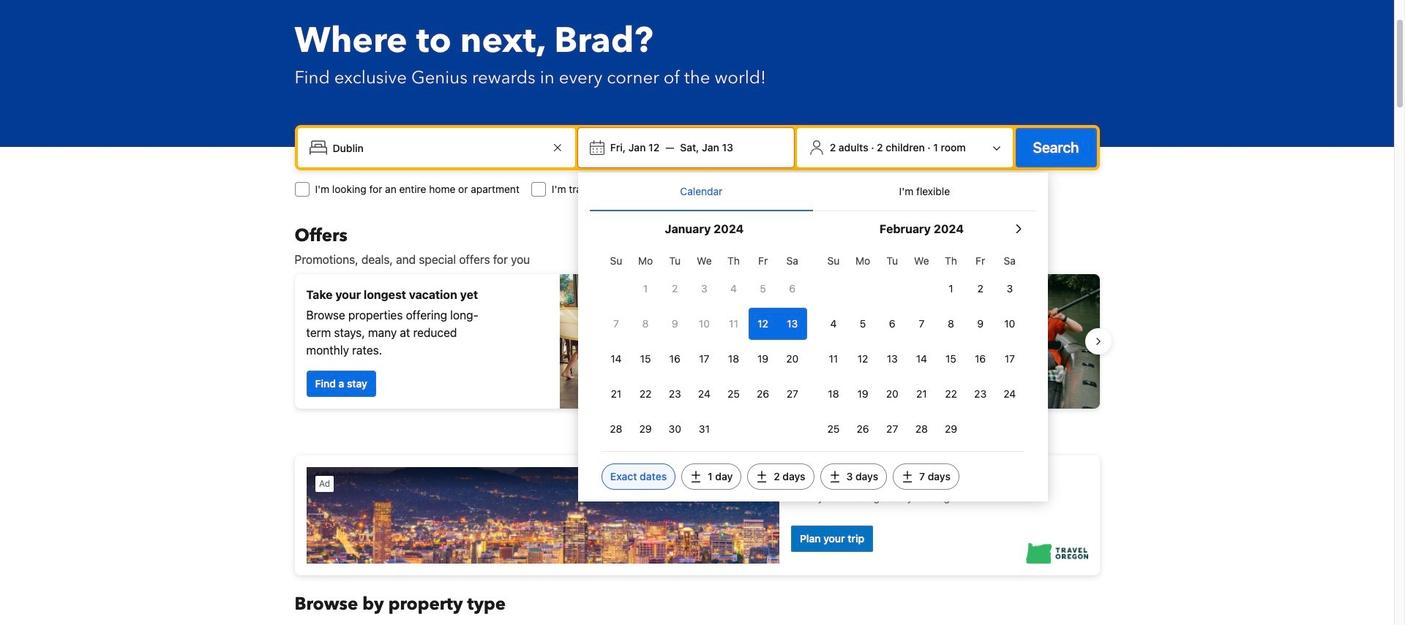Task type: describe. For each thing, give the bounding box(es) containing it.
7 January 2024 checkbox
[[602, 308, 631, 340]]

1 January 2024 checkbox
[[631, 273, 660, 305]]

30 January 2024 checkbox
[[660, 414, 690, 446]]

5 January 2024 checkbox
[[749, 273, 778, 305]]

14 January 2024 checkbox
[[602, 343, 631, 376]]

a young girl and woman kayak on a river image
[[703, 274, 1100, 409]]

19 February 2024 checkbox
[[848, 378, 878, 411]]

10 February 2024 checkbox
[[995, 308, 1025, 340]]

3 February 2024 checkbox
[[995, 273, 1025, 305]]

20 January 2024 checkbox
[[778, 343, 807, 376]]

6 January 2024 checkbox
[[778, 273, 807, 305]]

31 January 2024 checkbox
[[690, 414, 719, 446]]

1 February 2024 checkbox
[[937, 273, 966, 305]]

12 January 2024 checkbox
[[749, 308, 778, 340]]

17 February 2024 checkbox
[[995, 343, 1025, 376]]

22 January 2024 checkbox
[[631, 378, 660, 411]]

17 January 2024 checkbox
[[690, 343, 719, 376]]

27 January 2024 checkbox
[[778, 378, 807, 411]]

25 February 2024 checkbox
[[819, 414, 848, 446]]

11 January 2024 checkbox
[[719, 308, 749, 340]]

16 January 2024 checkbox
[[660, 343, 690, 376]]

15 February 2024 checkbox
[[937, 343, 966, 376]]

Where are you going? field
[[327, 135, 549, 161]]

26 January 2024 checkbox
[[749, 378, 778, 411]]

advertisement element
[[295, 456, 1100, 576]]

1 cell from the left
[[749, 305, 778, 340]]

2 cell from the left
[[778, 305, 807, 340]]

29 January 2024 checkbox
[[631, 414, 660, 446]]

22 February 2024 checkbox
[[937, 378, 966, 411]]

11 February 2024 checkbox
[[819, 343, 848, 376]]

28 January 2024 checkbox
[[602, 414, 631, 446]]

18 January 2024 checkbox
[[719, 343, 749, 376]]

25 January 2024 checkbox
[[719, 378, 749, 411]]



Task type: locate. For each thing, give the bounding box(es) containing it.
cell
[[749, 305, 778, 340], [778, 305, 807, 340]]

main content
[[283, 225, 1112, 626]]

region
[[283, 269, 1112, 415]]

7 February 2024 checkbox
[[907, 308, 937, 340]]

2 grid from the left
[[819, 247, 1025, 446]]

23 February 2024 checkbox
[[966, 378, 995, 411]]

15 January 2024 checkbox
[[631, 343, 660, 376]]

take your longest vacation yet image
[[560, 274, 691, 409]]

tab list
[[590, 173, 1036, 212]]

9 January 2024 checkbox
[[660, 308, 690, 340]]

21 January 2024 checkbox
[[602, 378, 631, 411]]

2 January 2024 checkbox
[[660, 273, 690, 305]]

6 February 2024 checkbox
[[878, 308, 907, 340]]

5 February 2024 checkbox
[[848, 308, 878, 340]]

9 February 2024 checkbox
[[966, 308, 995, 340]]

4 January 2024 checkbox
[[719, 273, 749, 305]]

21 February 2024 checkbox
[[907, 378, 937, 411]]

20 February 2024 checkbox
[[878, 378, 907, 411]]

cell up 20 january 2024 checkbox in the bottom of the page
[[778, 305, 807, 340]]

18 February 2024 checkbox
[[819, 378, 848, 411]]

28 February 2024 checkbox
[[907, 414, 937, 446]]

8 February 2024 checkbox
[[937, 308, 966, 340]]

0 horizontal spatial grid
[[602, 247, 807, 446]]

13 February 2024 checkbox
[[878, 343, 907, 376]]

19 January 2024 checkbox
[[749, 343, 778, 376]]

cell up 19 january 2024 checkbox
[[749, 305, 778, 340]]

24 January 2024 checkbox
[[690, 378, 719, 411]]

24 February 2024 checkbox
[[995, 378, 1025, 411]]

14 February 2024 checkbox
[[907, 343, 937, 376]]

2 February 2024 checkbox
[[966, 273, 995, 305]]

12 February 2024 checkbox
[[848, 343, 878, 376]]

1 grid from the left
[[602, 247, 807, 446]]

1 horizontal spatial grid
[[819, 247, 1025, 446]]

8 January 2024 checkbox
[[631, 308, 660, 340]]

27 February 2024 checkbox
[[878, 414, 907, 446]]

26 February 2024 checkbox
[[848, 414, 878, 446]]

3 January 2024 checkbox
[[690, 273, 719, 305]]

23 January 2024 checkbox
[[660, 378, 690, 411]]

4 February 2024 checkbox
[[819, 308, 848, 340]]

13 January 2024 checkbox
[[778, 308, 807, 340]]

29 February 2024 checkbox
[[937, 414, 966, 446]]

progress bar
[[688, 421, 706, 427]]

10 January 2024 checkbox
[[690, 308, 719, 340]]

16 February 2024 checkbox
[[966, 343, 995, 376]]

grid
[[602, 247, 807, 446], [819, 247, 1025, 446]]



Task type: vqa. For each thing, say whether or not it's contained in the screenshot.
Availability
no



